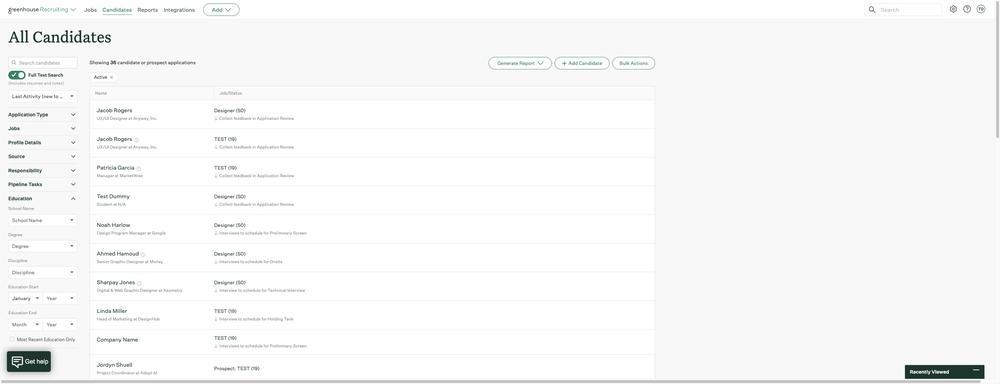 Task type: locate. For each thing, give the bounding box(es) containing it.
2 rogers from the top
[[114, 136, 132, 143]]

at inside the 'jacob rogers ux/ui designer at anyway, inc.'
[[128, 116, 132, 121]]

designer (50) collect feedback in application review for dummy
[[214, 194, 294, 207]]

to left old)
[[54, 93, 58, 99]]

interview to schedule for technical interview link
[[213, 287, 307, 294]]

0 vertical spatial rogers
[[114, 107, 132, 114]]

to inside "designer (50) interviews to schedule for preliminary screen"
[[240, 231, 244, 236]]

applications
[[168, 60, 196, 65]]

1 vertical spatial preliminary
[[270, 344, 292, 349]]

5 (50) from the top
[[236, 280, 246, 286]]

0 vertical spatial jacob rogers link
[[97, 107, 132, 115]]

1 vertical spatial rogers
[[114, 136, 132, 143]]

test dummy student at n/a
[[97, 193, 130, 207]]

school down pipeline
[[8, 206, 22, 211]]

1 vertical spatial jacob rogers link
[[97, 136, 132, 144]]

for inside test (19) interview to schedule for holding tank
[[262, 317, 267, 322]]

candidate
[[579, 60, 603, 66]]

report
[[520, 60, 535, 66]]

schedule inside "designer (50) interviews to schedule for preliminary screen"
[[245, 231, 263, 236]]

job/status
[[220, 91, 242, 96]]

(19) inside test (19) interview to schedule for holding tank
[[228, 309, 237, 314]]

to up designer (50) interview to schedule for technical interview
[[240, 259, 244, 264]]

for left onsite
[[264, 259, 269, 264]]

discipline element
[[8, 258, 77, 284]]

interviews to schedule for preliminary screen link up designer (50) interviews to schedule for onsite
[[213, 230, 309, 236]]

1 vertical spatial add
[[569, 60, 578, 66]]

4 (50) from the top
[[236, 251, 246, 257]]

designer (50) collect feedback in application review down job/status at the top of page
[[214, 108, 294, 121]]

at up jacob rogers
[[128, 116, 132, 121]]

manager inside noah harlow design program manager at google
[[129, 231, 146, 236]]

0 vertical spatial add
[[212, 6, 223, 13]]

designer (50) collect feedback in application review for rogers
[[214, 108, 294, 121]]

interviews inside "designer (50) interviews to schedule for preliminary screen"
[[219, 231, 240, 236]]

1 vertical spatial jacob
[[97, 136, 113, 143]]

candidates link
[[103, 6, 132, 13]]

1 vertical spatial degree
[[12, 243, 29, 249]]

collect
[[219, 116, 233, 121], [219, 145, 233, 150], [219, 173, 233, 178], [219, 202, 233, 207]]

Search candidates field
[[8, 57, 77, 69]]

patricia garcia
[[97, 164, 135, 171]]

1 preliminary from the top
[[270, 231, 292, 236]]

schedule up test (19) interview to schedule for holding tank
[[243, 288, 261, 293]]

3 review from the top
[[280, 173, 294, 178]]

1 vertical spatial anyway,
[[133, 145, 150, 150]]

jones
[[120, 279, 135, 286]]

1 rogers from the top
[[114, 107, 132, 114]]

0 vertical spatial jacob
[[97, 107, 113, 114]]

in
[[253, 116, 256, 121], [253, 145, 256, 150], [253, 173, 256, 178], [253, 202, 256, 207]]

responsibility
[[8, 168, 42, 173]]

collect feedback in application review link
[[213, 115, 296, 122], [213, 144, 296, 150], [213, 173, 296, 179], [213, 201, 296, 208]]

1 year from the top
[[47, 296, 57, 302]]

at right marketing on the left
[[133, 317, 137, 322]]

to inside designer (50) interviews to schedule for onsite
[[240, 259, 244, 264]]

review for 4th collect feedback in application review link
[[280, 202, 294, 207]]

2 interviews from the top
[[219, 259, 240, 264]]

2 vertical spatial interviews
[[219, 344, 240, 349]]

screen
[[293, 231, 307, 236], [293, 344, 307, 349]]

prospect:
[[214, 366, 236, 372]]

screen inside test (19) interviews to schedule for preliminary screen
[[293, 344, 307, 349]]

1 vertical spatial year
[[47, 322, 57, 328]]

ahmed hamoud link
[[97, 250, 139, 258]]

test (19) collect feedback in application review
[[214, 136, 294, 150], [214, 165, 294, 178]]

jacob for jacob rogers ux/ui designer at anyway, inc.
[[97, 107, 113, 114]]

recent
[[28, 337, 43, 343]]

to inside designer (50) interview to schedule for technical interview
[[238, 288, 242, 293]]

schedule inside test (19) interview to schedule for holding tank
[[243, 317, 261, 322]]

0 vertical spatial manager
[[97, 173, 114, 178]]

sharpay jones has been in technical interview for more than 14 days image
[[136, 282, 143, 286]]

inc. inside the 'jacob rogers ux/ui designer at anyway, inc.'
[[151, 116, 158, 121]]

screen for (19)
[[293, 344, 307, 349]]

most recent education only
[[17, 337, 75, 343]]

to for last activity (new to old)
[[54, 93, 58, 99]]

add for add candidate
[[569, 60, 578, 66]]

jacob up jacob rogers
[[97, 107, 113, 114]]

to up prospect: test (19)
[[240, 344, 244, 349]]

interviews to schedule for preliminary screen link down interview to schedule for holding tank link
[[213, 343, 309, 350]]

for left holding
[[262, 317, 267, 322]]

jobs
[[84, 6, 97, 13], [8, 126, 20, 131]]

senior
[[97, 259, 109, 264]]

(19) for manager at marketwise
[[228, 165, 237, 171]]

degree down school name element
[[8, 232, 22, 237]]

digital
[[97, 288, 110, 293]]

ahmed
[[97, 250, 116, 257]]

preliminary down holding
[[270, 344, 292, 349]]

at left n/a
[[113, 202, 117, 207]]

(new
[[42, 93, 53, 99]]

3 collect from the top
[[219, 173, 233, 178]]

sharpay jones link
[[97, 279, 135, 287]]

ux/ui up jacob rogers
[[97, 116, 109, 121]]

for inside designer (50) interview to schedule for technical interview
[[262, 288, 267, 293]]

school name up degree element
[[12, 217, 42, 223]]

2 preliminary from the top
[[270, 344, 292, 349]]

(50) for noah harlow
[[236, 222, 246, 228]]

to up test (19) interviews to schedule for preliminary screen on the left of page
[[238, 317, 242, 322]]

for for test (19) interviews to schedule for preliminary screen
[[264, 344, 269, 349]]

january
[[12, 296, 31, 302]]

showing
[[90, 60, 109, 65]]

0 vertical spatial jobs
[[84, 6, 97, 13]]

0 vertical spatial preliminary
[[270, 231, 292, 236]]

patricia garcia link
[[97, 164, 135, 172]]

preliminary
[[270, 231, 292, 236], [270, 344, 292, 349]]

manager down the patricia
[[97, 173, 114, 178]]

at left the adept
[[136, 371, 140, 376]]

schedule for test (19) interview to schedule for holding tank
[[243, 317, 261, 322]]

details
[[25, 140, 41, 145]]

1 interviews from the top
[[219, 231, 240, 236]]

(50) for jacob rogers
[[236, 108, 246, 114]]

2 test (19) collect feedback in application review from the top
[[214, 165, 294, 178]]

graphic down jones
[[124, 288, 139, 293]]

(50) inside "designer (50) interviews to schedule for preliminary screen"
[[236, 222, 246, 228]]

education
[[8, 196, 32, 201], [8, 284, 28, 290], [8, 311, 28, 316], [44, 337, 65, 343]]

profile
[[8, 140, 24, 145]]

to up designer (50) interviews to schedule for onsite
[[240, 231, 244, 236]]

0 vertical spatial screen
[[293, 231, 307, 236]]

technical
[[268, 288, 287, 293]]

2 review from the top
[[280, 145, 294, 150]]

interview for (19)
[[219, 317, 237, 322]]

schedule
[[245, 231, 263, 236], [245, 259, 263, 264], [243, 288, 261, 293], [243, 317, 261, 322], [245, 344, 263, 349]]

1 inc. from the top
[[151, 116, 158, 121]]

0 vertical spatial anyway,
[[133, 116, 150, 121]]

2 interviews to schedule for preliminary screen link from the top
[[213, 343, 309, 350]]

for left the "technical"
[[262, 288, 267, 293]]

manager at marketwise
[[97, 173, 143, 178]]

test
[[214, 136, 227, 142], [214, 165, 227, 171], [214, 309, 227, 314], [214, 336, 227, 341], [237, 366, 250, 372]]

interview inside test (19) interview to schedule for holding tank
[[219, 317, 237, 322]]

name down active
[[95, 91, 107, 96]]

january option
[[12, 296, 31, 302]]

jordyn shuell link
[[97, 362, 132, 370]]

jacob rogers link up ux/ui designer at anyway, inc.
[[97, 136, 132, 144]]

0 vertical spatial interviews
[[219, 231, 240, 236]]

for up designer (50) interviews to schedule for onsite
[[264, 231, 269, 236]]

onsite
[[270, 259, 283, 264]]

ux/ui down jacob rogers
[[97, 145, 109, 150]]

1 vertical spatial inc.
[[151, 145, 158, 150]]

reset filters button
[[8, 352, 50, 365]]

to for designer (50) interview to schedule for technical interview
[[238, 288, 242, 293]]

most
[[17, 337, 27, 343]]

rogers for jacob rogers
[[114, 136, 132, 143]]

(19) for head of marketing at designhub
[[228, 309, 237, 314]]

jordyn
[[97, 362, 115, 369]]

jacob up ux/ui designer at anyway, inc.
[[97, 136, 113, 143]]

jacob rogers link
[[97, 107, 132, 115], [97, 136, 132, 144]]

0 vertical spatial interviews to schedule for preliminary screen link
[[213, 230, 309, 236]]

school name element
[[8, 205, 77, 232]]

jobs up profile on the top
[[8, 126, 20, 131]]

jacob inside the 'jacob rogers ux/ui designer at anyway, inc.'
[[97, 107, 113, 114]]

year
[[47, 296, 57, 302], [47, 322, 57, 328]]

2 designer (50) collect feedback in application review from the top
[[214, 194, 294, 207]]

graphic down ahmed hamoud link
[[110, 259, 126, 264]]

rogers inside the 'jacob rogers ux/ui designer at anyway, inc.'
[[114, 107, 132, 114]]

designer (50) collect feedback in application review up "designer (50) interviews to schedule for preliminary screen"
[[214, 194, 294, 207]]

0 vertical spatial designer (50) collect feedback in application review
[[214, 108, 294, 121]]

2 jacob rogers link from the top
[[97, 136, 132, 144]]

1 feedback from the top
[[234, 116, 252, 121]]

test for manager at marketwise
[[214, 165, 227, 171]]

Search text field
[[880, 5, 936, 15]]

degree element
[[8, 232, 77, 258]]

&
[[110, 288, 113, 293]]

year up the most recent education only
[[47, 322, 57, 328]]

to
[[54, 93, 58, 99], [240, 231, 244, 236], [240, 259, 244, 264], [238, 288, 242, 293], [238, 317, 242, 322], [240, 344, 244, 349]]

0 vertical spatial ux/ui
[[97, 116, 109, 121]]

all candidates
[[8, 26, 111, 47]]

1 designer (50) collect feedback in application review from the top
[[214, 108, 294, 121]]

education for education start
[[8, 284, 28, 290]]

to inside test (19) interviews to schedule for preliminary screen
[[240, 344, 244, 349]]

schedule up designer (50) interviews to schedule for onsite
[[245, 231, 263, 236]]

designer inside designer (50) interviews to schedule for onsite
[[214, 251, 235, 257]]

designer inside the 'jacob rogers ux/ui designer at anyway, inc.'
[[110, 116, 128, 121]]

for inside test (19) interviews to schedule for preliminary screen
[[264, 344, 269, 349]]

rogers up jacob rogers
[[114, 107, 132, 114]]

0 horizontal spatial add
[[212, 6, 223, 13]]

at left google
[[147, 231, 151, 236]]

anyway, down jacob rogers has been in application review for more than 5 days image
[[133, 145, 150, 150]]

1 jacob from the top
[[97, 107, 113, 114]]

test inside test (19) interview to schedule for holding tank
[[214, 309, 227, 314]]

preliminary up onsite
[[270, 231, 292, 236]]

school name
[[8, 206, 34, 211], [12, 217, 42, 223]]

rogers
[[114, 107, 132, 114], [114, 136, 132, 143]]

(50) for test dummy
[[236, 194, 246, 200]]

last activity (new to old) option
[[12, 93, 68, 99]]

1 collect feedback in application review link from the top
[[213, 115, 296, 122]]

ux/ui
[[97, 116, 109, 121], [97, 145, 109, 150]]

year for month
[[47, 322, 57, 328]]

1 vertical spatial designer (50) collect feedback in application review
[[214, 194, 294, 207]]

0 vertical spatial year
[[47, 296, 57, 302]]

interviews to schedule for preliminary screen link
[[213, 230, 309, 236], [213, 343, 309, 350]]

school up degree element
[[12, 217, 28, 223]]

designhub
[[138, 317, 160, 322]]

0 horizontal spatial manager
[[97, 173, 114, 178]]

preliminary inside test (19) interviews to schedule for preliminary screen
[[270, 344, 292, 349]]

noah harlow link
[[97, 222, 130, 230]]

interviews
[[219, 231, 240, 236], [219, 259, 240, 264], [219, 344, 240, 349]]

search
[[48, 72, 63, 78]]

0 vertical spatial test (19) collect feedback in application review
[[214, 136, 294, 150]]

(includes
[[8, 81, 26, 86]]

anyway,
[[133, 116, 150, 121], [133, 145, 150, 150]]

(50) inside designer (50) interviews to schedule for onsite
[[236, 251, 246, 257]]

anyway, up jacob rogers has been in application review for more than 5 days image
[[133, 116, 150, 121]]

rogers up ux/ui designer at anyway, inc.
[[114, 136, 132, 143]]

schedule for designer (50) interviews to schedule for onsite
[[245, 259, 263, 264]]

add inside popup button
[[212, 6, 223, 13]]

add for add
[[212, 6, 223, 13]]

all
[[8, 26, 29, 47]]

1 vertical spatial screen
[[293, 344, 307, 349]]

2 jacob from the top
[[97, 136, 113, 143]]

1 anyway, from the top
[[133, 116, 150, 121]]

candidates right jobs link on the top
[[103, 6, 132, 13]]

at inside linda miller head of marketing at designhub
[[133, 317, 137, 322]]

2 (50) from the top
[[236, 194, 246, 200]]

1 vertical spatial interviews to schedule for preliminary screen link
[[213, 343, 309, 350]]

2 collect from the top
[[219, 145, 233, 150]]

for for test (19) interview to schedule for holding tank
[[262, 317, 267, 322]]

schedule inside designer (50) interviews to schedule for onsite
[[245, 259, 263, 264]]

noah harlow design program manager at google
[[97, 222, 166, 236]]

(50) inside designer (50) interview to schedule for technical interview
[[236, 280, 246, 286]]

1 vertical spatial manager
[[129, 231, 146, 236]]

school name down pipeline
[[8, 206, 34, 211]]

year for january
[[47, 296, 57, 302]]

1 interviews to schedule for preliminary screen link from the top
[[213, 230, 309, 236]]

end
[[29, 311, 37, 316]]

1 horizontal spatial manager
[[129, 231, 146, 236]]

reset
[[19, 356, 31, 361]]

education up month
[[8, 311, 28, 316]]

1 screen from the top
[[293, 231, 307, 236]]

rogers for jacob rogers ux/ui designer at anyway, inc.
[[114, 107, 132, 114]]

reports link
[[137, 6, 158, 13]]

for inside designer (50) interviews to schedule for onsite
[[264, 259, 269, 264]]

designer (50) collect feedback in application review
[[214, 108, 294, 121], [214, 194, 294, 207]]

designer inside "designer (50) interviews to schedule for preliminary screen"
[[214, 222, 235, 228]]

(19) for ux/ui designer at anyway, inc.
[[228, 136, 237, 142]]

1 vertical spatial jobs
[[8, 126, 20, 131]]

schedule inside designer (50) interview to schedule for technical interview
[[243, 288, 261, 293]]

education up january option
[[8, 284, 28, 290]]

candidates down jobs link on the top
[[33, 26, 111, 47]]

4 collect from the top
[[219, 202, 233, 207]]

1 ux/ui from the top
[[97, 116, 109, 121]]

digital & web graphic designer at xeometry
[[97, 288, 183, 293]]

for down holding
[[264, 344, 269, 349]]

for for designer (50) interviews to schedule for onsite
[[264, 259, 269, 264]]

0 vertical spatial inc.
[[151, 116, 158, 121]]

4 collect feedback in application review link from the top
[[213, 201, 296, 208]]

3 collect feedback in application review link from the top
[[213, 173, 296, 179]]

Most Recent Education Only checkbox
[[10, 337, 14, 342]]

for inside "designer (50) interviews to schedule for preliminary screen"
[[264, 231, 269, 236]]

schedule left holding
[[243, 317, 261, 322]]

schedule inside test (19) interviews to schedule for preliminary screen
[[245, 344, 263, 349]]

resumes
[[27, 81, 43, 86]]

2 screen from the top
[[293, 344, 307, 349]]

application
[[8, 112, 35, 117], [257, 116, 279, 121], [257, 145, 279, 150], [257, 173, 279, 178], [257, 202, 279, 207]]

ahmed hamoud has been in onsite for more than 21 days image
[[140, 253, 146, 257]]

4 review from the top
[[280, 202, 294, 207]]

3 interviews from the top
[[219, 344, 240, 349]]

1 vertical spatial graphic
[[124, 288, 139, 293]]

at down patricia garcia link
[[115, 173, 119, 178]]

1 vertical spatial test (19) collect feedback in application review
[[214, 165, 294, 178]]

screen inside "designer (50) interviews to schedule for preliminary screen"
[[293, 231, 307, 236]]

year down 'discipline' element on the left bottom
[[47, 296, 57, 302]]

0 vertical spatial graphic
[[110, 259, 126, 264]]

degree up 'discipline' element on the left bottom
[[12, 243, 29, 249]]

reports
[[137, 6, 158, 13]]

education start
[[8, 284, 39, 290]]

name
[[95, 91, 107, 96], [23, 206, 34, 211], [29, 217, 42, 223], [123, 337, 138, 344]]

patricia garcia has been in application review for more than 5 days image
[[136, 167, 142, 171]]

1 horizontal spatial add
[[569, 60, 578, 66]]

interview for (50)
[[219, 288, 237, 293]]

interviews inside designer (50) interviews to schedule for onsite
[[219, 259, 240, 264]]

coordinator
[[112, 371, 135, 376]]

36
[[110, 60, 116, 65]]

interviews inside test (19) interviews to schedule for preliminary screen
[[219, 344, 240, 349]]

2 year from the top
[[47, 322, 57, 328]]

3 (50) from the top
[[236, 222, 246, 228]]

candidates
[[103, 6, 132, 13], [33, 26, 111, 47]]

schedule down interview to schedule for holding tank link
[[245, 344, 263, 349]]

sharpay
[[97, 279, 118, 286]]

1 (50) from the top
[[236, 108, 246, 114]]

education for education
[[8, 196, 32, 201]]

jacob rogers link up jacob rogers
[[97, 107, 132, 115]]

1 review from the top
[[280, 116, 294, 121]]

0 vertical spatial discipline
[[8, 258, 27, 264]]

1 jacob rogers link from the top
[[97, 107, 132, 115]]

bulk
[[620, 60, 630, 66]]

candidate reports are now available! apply filters and select "view in app" element
[[489, 57, 552, 70]]

schedule left onsite
[[245, 259, 263, 264]]

1 vertical spatial ux/ui
[[97, 145, 109, 150]]

jordyn shuell project coordinator at adept ai
[[97, 362, 157, 376]]

to up test (19) interview to schedule for holding tank
[[238, 288, 242, 293]]

td
[[979, 7, 984, 11]]

1 vertical spatial interviews
[[219, 259, 240, 264]]

preliminary inside "designer (50) interviews to schedule for preliminary screen"
[[270, 231, 292, 236]]

education down pipeline
[[8, 196, 32, 201]]

2 collect feedback in application review link from the top
[[213, 144, 296, 150]]

to inside test (19) interview to schedule for holding tank
[[238, 317, 242, 322]]

test (19) collect feedback in application review for patricia garcia
[[214, 165, 294, 178]]

manager right the program
[[129, 231, 146, 236]]

1 test (19) collect feedback in application review from the top
[[214, 136, 294, 150]]

design
[[97, 231, 110, 236]]

at down ahmed hamoud has been in onsite for more than 21 days image
[[145, 259, 149, 264]]

jobs left candidates link
[[84, 6, 97, 13]]

interviews for designer (50) interviews to schedule for preliminary screen
[[219, 231, 240, 236]]



Task type: describe. For each thing, give the bounding box(es) containing it.
0 vertical spatial school name
[[8, 206, 34, 211]]

interviews for test (19) interviews to schedule for preliminary screen
[[219, 344, 240, 349]]

to for designer (50) interviews to schedule for preliminary screen
[[240, 231, 244, 236]]

1 vertical spatial school name
[[12, 217, 42, 223]]

1 vertical spatial candidates
[[33, 26, 111, 47]]

education for education end
[[8, 311, 28, 316]]

generate report button
[[489, 57, 552, 70]]

pipeline
[[8, 182, 27, 187]]

patricia
[[97, 164, 117, 171]]

2 inc. from the top
[[151, 145, 158, 150]]

sharpay jones
[[97, 279, 135, 286]]

web
[[114, 288, 123, 293]]

0 horizontal spatial jobs
[[8, 126, 20, 131]]

1 vertical spatial discipline
[[12, 270, 34, 275]]

0 vertical spatial school
[[8, 206, 22, 211]]

3 in from the top
[[253, 173, 256, 178]]

marketwise
[[120, 173, 143, 178]]

name down pipeline tasks
[[23, 206, 34, 211]]

to for test (19) interviews to schedule for preliminary screen
[[240, 344, 244, 349]]

hamoud
[[117, 250, 139, 257]]

at inside noah harlow design program manager at google
[[147, 231, 151, 236]]

reset filters
[[19, 356, 46, 361]]

add candidate link
[[555, 57, 610, 70]]

notes)
[[52, 81, 64, 86]]

0 vertical spatial candidates
[[103, 6, 132, 13]]

recently viewed
[[910, 369, 950, 375]]

designer inside designer (50) interview to schedule for technical interview
[[214, 280, 235, 286]]

schedule for test (19) interviews to schedule for preliminary screen
[[245, 344, 263, 349]]

to for test (19) interview to schedule for holding tank
[[238, 317, 242, 322]]

actions
[[631, 60, 648, 66]]

viewed
[[932, 369, 950, 375]]

education end
[[8, 311, 37, 316]]

at down jacob rogers
[[128, 145, 132, 150]]

company
[[97, 337, 122, 344]]

2 ux/ui from the top
[[97, 145, 109, 150]]

prospect: test (19)
[[214, 366, 260, 372]]

for for designer (50) interview to schedule for technical interview
[[262, 288, 267, 293]]

or
[[141, 60, 146, 65]]

interview to schedule for holding tank link
[[213, 316, 295, 323]]

and
[[44, 81, 51, 86]]

last activity (new to old)
[[12, 93, 68, 99]]

tasks
[[28, 182, 42, 187]]

jobs link
[[84, 6, 97, 13]]

interviews for designer (50) interviews to schedule for onsite
[[219, 259, 240, 264]]

start
[[29, 284, 39, 290]]

pipeline tasks
[[8, 182, 42, 187]]

designer (50) interviews to schedule for preliminary screen
[[214, 222, 307, 236]]

profile details
[[8, 140, 41, 145]]

garcia
[[118, 164, 135, 171]]

anyway, inside the 'jacob rogers ux/ui designer at anyway, inc.'
[[133, 116, 150, 121]]

test
[[97, 193, 108, 200]]

holding
[[268, 317, 283, 322]]

2 in from the top
[[253, 145, 256, 150]]

test for ux/ui designer at anyway, inc.
[[214, 136, 227, 142]]

2 anyway, from the top
[[133, 145, 150, 150]]

(19) inside test (19) interviews to schedule for preliminary screen
[[228, 336, 237, 341]]

test (19) collect feedback in application review for jacob rogers
[[214, 136, 294, 150]]

review for 1st collect feedback in application review link from the top of the page
[[280, 116, 294, 121]]

configure image
[[950, 5, 958, 13]]

full text search (includes resumes and notes)
[[8, 72, 64, 86]]

3 feedback from the top
[[234, 173, 252, 178]]

interviews to schedule for preliminary screen link for (50)
[[213, 230, 309, 236]]

noah
[[97, 222, 111, 229]]

prospect
[[147, 60, 167, 65]]

schedule for designer (50) interviews to schedule for preliminary screen
[[245, 231, 263, 236]]

application type
[[8, 112, 48, 117]]

interviews to schedule for preliminary screen link for (19)
[[213, 343, 309, 350]]

source
[[8, 154, 25, 159]]

activity
[[23, 93, 41, 99]]

4 in from the top
[[253, 202, 256, 207]]

miller
[[113, 308, 127, 315]]

at inside jordyn shuell project coordinator at adept ai
[[136, 371, 140, 376]]

add candidate
[[569, 60, 603, 66]]

review for third collect feedback in application review link from the top of the page
[[280, 173, 294, 178]]

morley
[[150, 259, 163, 264]]

jacob for jacob rogers
[[97, 136, 113, 143]]

active
[[94, 74, 107, 80]]

only
[[66, 337, 75, 343]]

type
[[36, 112, 48, 117]]

ai
[[153, 371, 157, 376]]

ux/ui inside the 'jacob rogers ux/ui designer at anyway, inc.'
[[97, 116, 109, 121]]

head
[[97, 317, 107, 322]]

4 feedback from the top
[[234, 202, 252, 207]]

test (19) interviews to schedule for preliminary screen
[[214, 336, 307, 349]]

screen for (50)
[[293, 231, 307, 236]]

education left only
[[44, 337, 65, 343]]

program
[[111, 231, 128, 236]]

adept
[[140, 371, 152, 376]]

full
[[28, 72, 36, 78]]

td button
[[976, 3, 987, 15]]

greenhouse recruiting image
[[8, 6, 71, 14]]

name up degree element
[[29, 217, 42, 223]]

test dummy link
[[97, 193, 130, 201]]

review for second collect feedback in application review link from the top of the page
[[280, 145, 294, 150]]

0 vertical spatial degree
[[8, 232, 22, 237]]

generate report
[[498, 60, 535, 66]]

at inside test dummy student at n/a
[[113, 202, 117, 207]]

1 horizontal spatial jobs
[[84, 6, 97, 13]]

checkmark image
[[11, 72, 17, 77]]

filters
[[32, 356, 46, 361]]

test (19) interview to schedule for holding tank
[[214, 309, 294, 322]]

candidate
[[117, 60, 140, 65]]

1 vertical spatial school
[[12, 217, 28, 223]]

linda
[[97, 308, 111, 315]]

google
[[152, 231, 166, 236]]

preliminary for (50)
[[270, 231, 292, 236]]

interviews to schedule for onsite link
[[213, 259, 284, 265]]

linda miller link
[[97, 308, 127, 316]]

td button
[[978, 5, 986, 13]]

for for designer (50) interviews to schedule for preliminary screen
[[264, 231, 269, 236]]

preliminary for (19)
[[270, 344, 292, 349]]

bulk actions
[[620, 60, 648, 66]]

of
[[108, 317, 112, 322]]

to for designer (50) interviews to schedule for onsite
[[240, 259, 244, 264]]

schedule for designer (50) interview to schedule for technical interview
[[243, 288, 261, 293]]

generate
[[498, 60, 519, 66]]

bulk actions link
[[613, 57, 656, 70]]

xeometry
[[163, 288, 183, 293]]

month
[[12, 322, 27, 328]]

name right company
[[123, 337, 138, 344]]

integrations
[[164, 6, 195, 13]]

harlow
[[112, 222, 130, 229]]

tank
[[284, 317, 294, 322]]

jacob rogers ux/ui designer at anyway, inc.
[[97, 107, 158, 121]]

text
[[37, 72, 47, 78]]

2 feedback from the top
[[234, 145, 252, 150]]

jacob rogers has been in application review for more than 5 days image
[[134, 138, 140, 143]]

company name
[[97, 337, 138, 344]]

test for head of marketing at designhub
[[214, 309, 227, 314]]

showing 36 candidate or prospect applications
[[90, 60, 196, 65]]

student
[[97, 202, 112, 207]]

at left xeometry at the left bottom of the page
[[159, 288, 162, 293]]

company name link
[[97, 337, 138, 345]]

1 collect from the top
[[219, 116, 233, 121]]

1 in from the top
[[253, 116, 256, 121]]

jacob rogers
[[97, 136, 132, 143]]

test inside test (19) interviews to schedule for preliminary screen
[[214, 336, 227, 341]]



Task type: vqa. For each thing, say whether or not it's contained in the screenshot.
The Screen
yes



